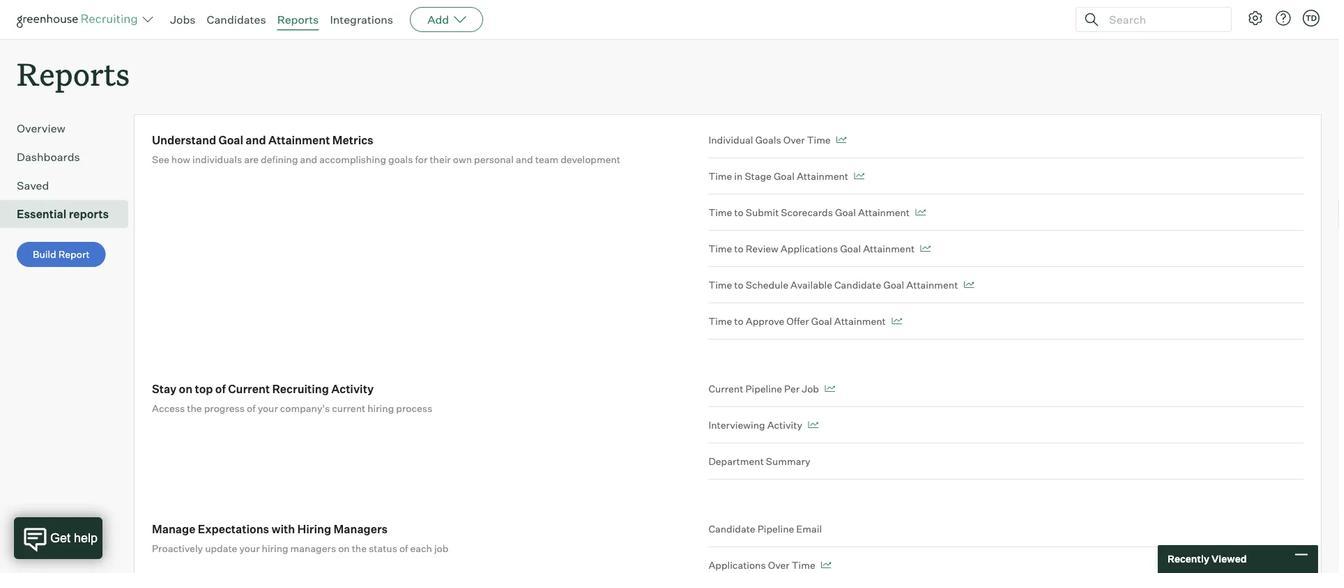 Task type: describe. For each thing, give the bounding box(es) containing it.
to for review
[[734, 242, 744, 255]]

dashboards link
[[17, 149, 123, 165]]

progress
[[204, 402, 245, 414]]

goals
[[388, 153, 413, 165]]

viewed
[[1212, 553, 1247, 565]]

accomplishing
[[319, 153, 386, 165]]

own
[[453, 153, 472, 165]]

time for time to review applications goal attainment
[[709, 242, 732, 255]]

recruiting
[[272, 382, 329, 396]]

stay on top of current recruiting activity access the progress of your company's current hiring process
[[152, 382, 432, 414]]

reports
[[69, 207, 109, 221]]

0 vertical spatial of
[[215, 382, 226, 396]]

department summary
[[709, 455, 811, 467]]

manage
[[152, 522, 195, 536]]

process
[[396, 402, 432, 414]]

review
[[746, 242, 779, 255]]

development
[[561, 153, 620, 165]]

icon chart image for time to review applications goal attainment
[[920, 245, 931, 252]]

pipeline for stay on top of current recruiting activity
[[746, 383, 782, 395]]

available
[[791, 279, 832, 291]]

per
[[784, 383, 800, 395]]

td button
[[1300, 7, 1322, 29]]

hiring inside 'manage expectations with hiring managers proactively update your hiring managers on the status of each job'
[[262, 542, 288, 554]]

dashboards
[[17, 150, 80, 164]]

to for approve
[[734, 315, 744, 327]]

each
[[410, 542, 432, 554]]

td button
[[1303, 10, 1320, 26]]

1 horizontal spatial of
[[247, 402, 256, 414]]

1 horizontal spatial applications
[[781, 242, 838, 255]]

the inside stay on top of current recruiting activity access the progress of your company's current hiring process
[[187, 402, 202, 414]]

scorecards
[[781, 206, 833, 218]]

recently
[[1168, 553, 1210, 565]]

the inside 'manage expectations with hiring managers proactively update your hiring managers on the status of each job'
[[352, 542, 367, 554]]

icon chart image for time in stage goal attainment
[[854, 173, 864, 180]]

time for time in stage goal attainment
[[709, 170, 732, 182]]

individuals
[[192, 153, 242, 165]]

icon chart image for time to approve offer goal attainment
[[891, 318, 902, 325]]

see
[[152, 153, 169, 165]]

0 vertical spatial over
[[783, 134, 805, 146]]

icon chart image for time to submit scorecards goal attainment
[[915, 209, 926, 216]]

Search text field
[[1106, 9, 1219, 30]]

time to submit scorecards goal attainment
[[709, 206, 910, 218]]

1 horizontal spatial activity
[[767, 419, 802, 431]]

greenhouse recruiting image
[[17, 11, 142, 28]]

add button
[[410, 7, 483, 32]]

hiring inside stay on top of current recruiting activity access the progress of your company's current hiring process
[[368, 402, 394, 414]]

understand goal and attainment metrics see how individuals are defining and accomplishing goals for their own personal and team development
[[152, 133, 620, 165]]

1 horizontal spatial reports
[[277, 13, 319, 26]]

2 horizontal spatial and
[[516, 153, 533, 165]]

schedule
[[746, 279, 788, 291]]

offer
[[787, 315, 809, 327]]

team
[[535, 153, 558, 165]]

integrations
[[330, 13, 393, 26]]

department
[[709, 455, 764, 467]]

icon chart image for time to schedule available candidate goal attainment
[[964, 281, 974, 288]]

personal
[[474, 153, 514, 165]]

defining
[[261, 153, 298, 165]]

1 vertical spatial over
[[768, 559, 790, 571]]

jobs link
[[170, 13, 196, 26]]

applications over time
[[709, 559, 815, 571]]

submit
[[746, 206, 779, 218]]

overview link
[[17, 120, 123, 137]]

your inside stay on top of current recruiting activity access the progress of your company's current hiring process
[[258, 402, 278, 414]]

for
[[415, 153, 428, 165]]

time for time to approve offer goal attainment
[[709, 315, 732, 327]]

top
[[195, 382, 213, 396]]

managers
[[334, 522, 388, 536]]

candidates
[[207, 13, 266, 26]]

manage expectations with hiring managers proactively update your hiring managers on the status of each job
[[152, 522, 448, 554]]

candidate pipeline email
[[709, 523, 822, 535]]

understand
[[152, 133, 216, 147]]

individual goals over time
[[709, 134, 831, 146]]

candidates link
[[207, 13, 266, 26]]

current inside stay on top of current recruiting activity access the progress of your company's current hiring process
[[228, 382, 270, 396]]

stay
[[152, 382, 177, 396]]

essential reports
[[17, 207, 109, 221]]

saved
[[17, 179, 49, 193]]

time in stage goal attainment
[[709, 170, 848, 182]]

saved link
[[17, 177, 123, 194]]

are
[[244, 153, 259, 165]]

on inside stay on top of current recruiting activity access the progress of your company's current hiring process
[[179, 382, 193, 396]]

of inside 'manage expectations with hiring managers proactively update your hiring managers on the status of each job'
[[399, 542, 408, 554]]

jobs
[[170, 13, 196, 26]]

1 vertical spatial candidate
[[709, 523, 755, 535]]

essential
[[17, 207, 66, 221]]

pipeline for manage expectations with hiring managers
[[758, 523, 794, 535]]

on inside 'manage expectations with hiring managers proactively update your hiring managers on the status of each job'
[[338, 542, 350, 554]]

integrations link
[[330, 13, 393, 26]]

icon chart image for individual goals over time
[[836, 136, 847, 143]]



Task type: locate. For each thing, give the bounding box(es) containing it.
and up are
[[246, 133, 266, 147]]

0 horizontal spatial on
[[179, 382, 193, 396]]

1 horizontal spatial hiring
[[368, 402, 394, 414]]

hiring
[[297, 522, 331, 536]]

1 vertical spatial reports
[[17, 53, 130, 94]]

activity inside stay on top of current recruiting activity access the progress of your company's current hiring process
[[331, 382, 374, 396]]

1 vertical spatial of
[[247, 402, 256, 414]]

hiring
[[368, 402, 394, 414], [262, 542, 288, 554]]

summary
[[766, 455, 811, 467]]

icon chart image for interviewing activity
[[808, 422, 818, 429]]

1 horizontal spatial candidate
[[834, 279, 881, 291]]

in
[[734, 170, 743, 182]]

to left submit
[[734, 206, 744, 218]]

time left 'approve'
[[709, 315, 732, 327]]

and
[[246, 133, 266, 147], [300, 153, 317, 165], [516, 153, 533, 165]]

with
[[272, 522, 295, 536]]

proactively
[[152, 542, 203, 554]]

time right goals
[[807, 134, 831, 146]]

on left top
[[179, 382, 193, 396]]

and left team
[[516, 153, 533, 165]]

job
[[802, 383, 819, 395]]

candidate right available
[[834, 279, 881, 291]]

pipeline left email
[[758, 523, 794, 535]]

activity
[[331, 382, 374, 396], [767, 419, 802, 431]]

icon chart image for applications over time
[[821, 562, 831, 569]]

time left the 'in'
[[709, 170, 732, 182]]

1 horizontal spatial on
[[338, 542, 350, 554]]

metrics
[[332, 133, 373, 147]]

reports
[[277, 13, 319, 26], [17, 53, 130, 94]]

add
[[427, 13, 449, 26]]

essential reports link
[[17, 206, 123, 223]]

time left review
[[709, 242, 732, 255]]

approve
[[746, 315, 784, 327]]

to left schedule on the right of the page
[[734, 279, 744, 291]]

how
[[171, 153, 190, 165]]

goals
[[755, 134, 781, 146]]

time to approve offer goal attainment
[[709, 315, 886, 327]]

your down expectations
[[239, 542, 260, 554]]

1 vertical spatial the
[[352, 542, 367, 554]]

interviewing activity
[[709, 419, 802, 431]]

your
[[258, 402, 278, 414], [239, 542, 260, 554]]

stage
[[745, 170, 772, 182]]

over down candidate pipeline email
[[768, 559, 790, 571]]

reports right candidates
[[277, 13, 319, 26]]

2 vertical spatial of
[[399, 542, 408, 554]]

their
[[430, 153, 451, 165]]

2 to from the top
[[734, 242, 744, 255]]

0 vertical spatial activity
[[331, 382, 374, 396]]

0 horizontal spatial and
[[246, 133, 266, 147]]

2 horizontal spatial of
[[399, 542, 408, 554]]

your inside 'manage expectations with hiring managers proactively update your hiring managers on the status of each job'
[[239, 542, 260, 554]]

1 horizontal spatial and
[[300, 153, 317, 165]]

current
[[332, 402, 365, 414]]

0 vertical spatial your
[[258, 402, 278, 414]]

over
[[783, 134, 805, 146], [768, 559, 790, 571]]

0 vertical spatial the
[[187, 402, 202, 414]]

3 to from the top
[[734, 279, 744, 291]]

0 horizontal spatial current
[[228, 382, 270, 396]]

interviewing
[[709, 419, 765, 431]]

of left each
[[399, 542, 408, 554]]

candidate pipeline email link
[[709, 522, 1304, 547]]

1 vertical spatial hiring
[[262, 542, 288, 554]]

build
[[33, 248, 56, 261]]

applications down time to submit scorecards goal attainment
[[781, 242, 838, 255]]

candidate up applications over time
[[709, 523, 755, 535]]

on
[[179, 382, 193, 396], [338, 542, 350, 554]]

access
[[152, 402, 185, 414]]

time left schedule on the right of the page
[[709, 279, 732, 291]]

0 horizontal spatial hiring
[[262, 542, 288, 554]]

of right progress
[[247, 402, 256, 414]]

1 horizontal spatial current
[[709, 383, 743, 395]]

the down managers
[[352, 542, 367, 554]]

department summary link
[[709, 444, 1304, 480]]

time to review applications goal attainment
[[709, 242, 915, 255]]

company's
[[280, 402, 330, 414]]

overview
[[17, 121, 65, 135]]

activity up current
[[331, 382, 374, 396]]

4 to from the top
[[734, 315, 744, 327]]

0 vertical spatial candidate
[[834, 279, 881, 291]]

hiring down with
[[262, 542, 288, 554]]

0 vertical spatial on
[[179, 382, 193, 396]]

td
[[1306, 13, 1317, 23]]

0 vertical spatial hiring
[[368, 402, 394, 414]]

candidate
[[834, 279, 881, 291], [709, 523, 755, 535]]

to for schedule
[[734, 279, 744, 291]]

time to schedule available candidate goal attainment
[[709, 279, 958, 291]]

of right top
[[215, 382, 226, 396]]

email
[[796, 523, 822, 535]]

current pipeline per job
[[709, 383, 819, 395]]

over right goals
[[783, 134, 805, 146]]

1 vertical spatial on
[[338, 542, 350, 554]]

to left 'approve'
[[734, 315, 744, 327]]

reports down greenhouse recruiting image on the left top of the page
[[17, 53, 130, 94]]

current up interviewing
[[709, 383, 743, 395]]

time left submit
[[709, 206, 732, 218]]

report
[[58, 248, 90, 261]]

pipeline left per
[[746, 383, 782, 395]]

1 vertical spatial applications
[[709, 559, 766, 571]]

0 horizontal spatial reports
[[17, 53, 130, 94]]

the down top
[[187, 402, 202, 414]]

1 vertical spatial activity
[[767, 419, 802, 431]]

icon chart image
[[836, 136, 847, 143], [854, 173, 864, 180], [915, 209, 926, 216], [920, 245, 931, 252], [964, 281, 974, 288], [891, 318, 902, 325], [825, 385, 835, 392], [808, 422, 818, 429], [821, 562, 831, 569]]

pipeline
[[746, 383, 782, 395], [758, 523, 794, 535]]

1 to from the top
[[734, 206, 744, 218]]

status
[[369, 542, 397, 554]]

attainment
[[268, 133, 330, 147], [797, 170, 848, 182], [858, 206, 910, 218], [863, 242, 915, 255], [906, 279, 958, 291], [834, 315, 886, 327]]

build report
[[33, 248, 90, 261]]

build report button
[[17, 242, 106, 267]]

expectations
[[198, 522, 269, 536]]

applications down candidate pipeline email
[[709, 559, 766, 571]]

job
[[434, 542, 448, 554]]

attainment inside 'understand goal and attainment metrics see how individuals are defining and accomplishing goals for their own personal and team development'
[[268, 133, 330, 147]]

and right defining
[[300, 153, 317, 165]]

to left review
[[734, 242, 744, 255]]

update
[[205, 542, 237, 554]]

managers
[[290, 542, 336, 554]]

goal inside 'understand goal and attainment metrics see how individuals are defining and accomplishing goals for their own personal and team development'
[[219, 133, 243, 147]]

to
[[734, 206, 744, 218], [734, 242, 744, 255], [734, 279, 744, 291], [734, 315, 744, 327]]

recently viewed
[[1168, 553, 1247, 565]]

0 vertical spatial reports
[[277, 13, 319, 26]]

0 vertical spatial pipeline
[[746, 383, 782, 395]]

0 horizontal spatial the
[[187, 402, 202, 414]]

0 horizontal spatial of
[[215, 382, 226, 396]]

reports link
[[277, 13, 319, 26]]

activity up the summary
[[767, 419, 802, 431]]

time for time to schedule available candidate goal attainment
[[709, 279, 732, 291]]

0 horizontal spatial applications
[[709, 559, 766, 571]]

current up progress
[[228, 382, 270, 396]]

the
[[187, 402, 202, 414], [352, 542, 367, 554]]

0 horizontal spatial activity
[[331, 382, 374, 396]]

to for submit
[[734, 206, 744, 218]]

1 vertical spatial your
[[239, 542, 260, 554]]

individual
[[709, 134, 753, 146]]

of
[[215, 382, 226, 396], [247, 402, 256, 414], [399, 542, 408, 554]]

configure image
[[1247, 10, 1264, 26]]

icon chart image for current pipeline per job
[[825, 385, 835, 392]]

your left company's
[[258, 402, 278, 414]]

0 vertical spatial applications
[[781, 242, 838, 255]]

applications
[[781, 242, 838, 255], [709, 559, 766, 571]]

0 horizontal spatial candidate
[[709, 523, 755, 535]]

time down email
[[792, 559, 815, 571]]

on down managers
[[338, 542, 350, 554]]

1 vertical spatial pipeline
[[758, 523, 794, 535]]

time for time to submit scorecards goal attainment
[[709, 206, 732, 218]]

hiring right current
[[368, 402, 394, 414]]

1 horizontal spatial the
[[352, 542, 367, 554]]



Task type: vqa. For each thing, say whether or not it's contained in the screenshot.
fifth Heading from the bottom
no



